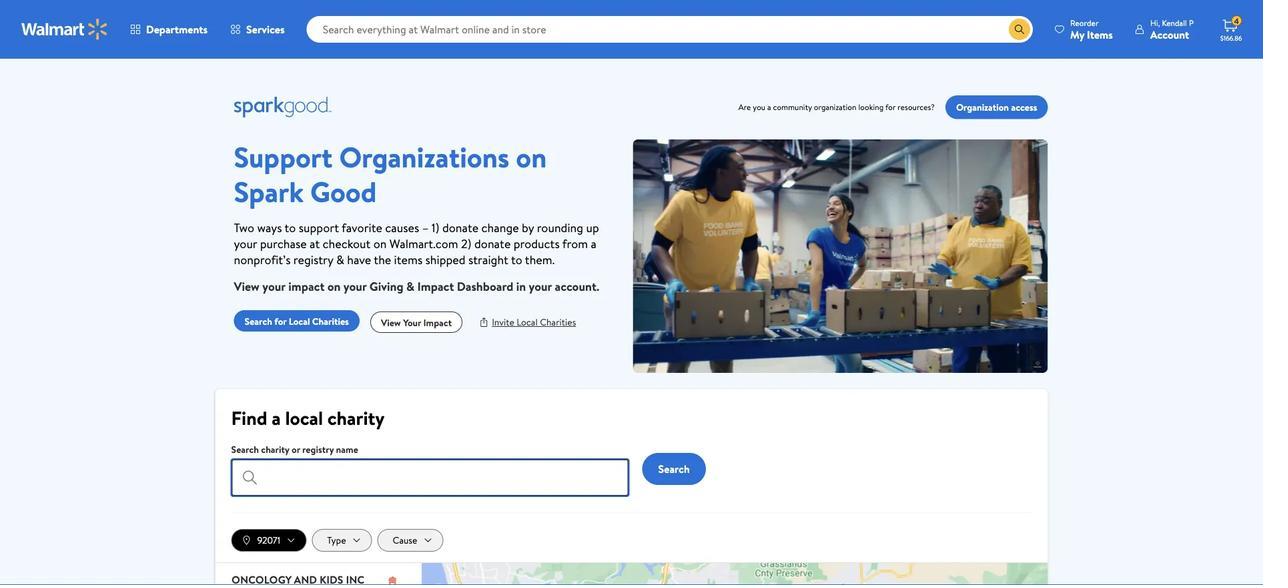 Task type: locate. For each thing, give the bounding box(es) containing it.
1)
[[432, 219, 440, 236]]

& left have
[[336, 251, 344, 268]]

0 horizontal spatial for
[[274, 315, 287, 328]]

0 vertical spatial to
[[285, 219, 296, 236]]

Search charity or registry name text field
[[231, 459, 629, 497]]

support organizations on spark good
[[234, 137, 547, 211]]

shipped
[[426, 251, 466, 268]]

access
[[1011, 101, 1038, 114]]

organization access link
[[946, 95, 1048, 119]]

charity
[[328, 405, 385, 431], [261, 443, 289, 456]]

causes
[[385, 219, 419, 236]]

1 horizontal spatial &
[[406, 278, 415, 295]]

1 horizontal spatial to
[[511, 251, 522, 268]]

local down impact
[[289, 315, 310, 328]]

on
[[516, 137, 547, 176], [374, 235, 387, 252], [328, 278, 341, 295]]

1 horizontal spatial view
[[381, 316, 401, 329]]

local
[[289, 315, 310, 328], [517, 316, 538, 329]]

2 vertical spatial on
[[328, 278, 341, 295]]

cause
[[393, 534, 417, 547]]

view your impact
[[381, 316, 452, 329]]

search button
[[642, 453, 706, 485]]

view your impact on your giving & impact dashboard in your account.
[[234, 278, 599, 295]]

services
[[246, 22, 285, 37]]

view left your
[[381, 316, 401, 329]]

local right invite
[[517, 316, 538, 329]]

type button
[[312, 529, 372, 552]]

view your impact link
[[370, 312, 463, 333]]

92071
[[257, 534, 281, 547]]

1 horizontal spatial for
[[886, 101, 896, 113]]

local inside button
[[517, 316, 538, 329]]

view for view your impact
[[381, 316, 401, 329]]

for down nonprofit's
[[274, 315, 287, 328]]

1 vertical spatial &
[[406, 278, 415, 295]]

donate
[[442, 219, 479, 236], [475, 235, 511, 252]]

0 horizontal spatial to
[[285, 219, 296, 236]]

ways
[[257, 219, 282, 236]]

1 horizontal spatial on
[[374, 235, 387, 252]]

1 horizontal spatial charity
[[328, 405, 385, 431]]

your down have
[[344, 278, 367, 295]]

1 horizontal spatial a
[[591, 235, 597, 252]]

dashboard
[[457, 278, 513, 295]]

account.
[[555, 278, 599, 295]]

charities inside button
[[540, 316, 576, 329]]

at
[[310, 235, 320, 252]]

1 horizontal spatial local
[[517, 316, 538, 329]]

charity up name
[[328, 405, 385, 431]]

0 horizontal spatial &
[[336, 251, 344, 268]]

reorder my items
[[1071, 17, 1113, 42]]

&
[[336, 251, 344, 268], [406, 278, 415, 295]]

from
[[562, 235, 588, 252]]

impact
[[418, 278, 454, 295], [423, 316, 452, 329]]

hi,
[[1151, 17, 1160, 28]]

search for search
[[658, 462, 690, 476]]

items
[[1087, 27, 1113, 42]]

to left "them." on the left top of the page
[[511, 251, 522, 268]]

1 vertical spatial search
[[231, 443, 259, 456]]

0 vertical spatial &
[[336, 251, 344, 268]]

a
[[768, 101, 771, 113], [591, 235, 597, 252], [272, 405, 281, 431]]

hi, kendall p account
[[1151, 17, 1194, 42]]

2 horizontal spatial on
[[516, 137, 547, 176]]

a right the you
[[768, 101, 771, 113]]

on inside two ways to support favorite causes – 1) donate change by rounding up your purchase at checkout on walmart.com 2) donate products from a nonprofit's registry & have the items shipped straight to them.
[[374, 235, 387, 252]]

1 vertical spatial charity
[[261, 443, 289, 456]]

local
[[285, 405, 323, 431]]

a right from
[[591, 235, 597, 252]]

search charity or registry name
[[231, 443, 358, 456]]

impact
[[289, 278, 325, 295]]

rounding
[[537, 219, 583, 236]]

invite local charities
[[492, 316, 576, 329]]

1 vertical spatial to
[[511, 251, 522, 268]]

donate right 2)
[[475, 235, 511, 252]]

impact down shipped
[[418, 278, 454, 295]]

your down nonprofit's
[[262, 278, 286, 295]]

food bank volunteers working alongside a walmart associate image
[[633, 139, 1048, 373]]

name
[[336, 443, 358, 456]]

–
[[422, 219, 429, 236]]

0 vertical spatial charity
[[328, 405, 385, 431]]

up
[[586, 219, 599, 236]]

registry right or
[[302, 443, 334, 456]]

invite
[[492, 316, 515, 329]]

search
[[245, 315, 272, 328], [231, 443, 259, 456], [658, 462, 690, 476]]

are
[[739, 101, 751, 113]]

0 horizontal spatial a
[[272, 405, 281, 431]]

charities down the account. on the left
[[540, 316, 576, 329]]

type
[[327, 534, 346, 547]]

purchase
[[260, 235, 307, 252]]

1 vertical spatial on
[[374, 235, 387, 252]]

your
[[403, 316, 421, 329]]

charities
[[312, 315, 349, 328], [540, 316, 576, 329]]

search icon image
[[1015, 24, 1025, 35]]

a right find
[[272, 405, 281, 431]]

0 vertical spatial on
[[516, 137, 547, 176]]

0 vertical spatial view
[[234, 278, 260, 295]]

1 vertical spatial view
[[381, 316, 401, 329]]

impact right your
[[423, 316, 452, 329]]

view
[[234, 278, 260, 295], [381, 316, 401, 329]]

for
[[886, 101, 896, 113], [274, 315, 287, 328]]

registry
[[294, 251, 333, 268], [302, 443, 334, 456]]

to
[[285, 219, 296, 236], [511, 251, 522, 268]]

0 horizontal spatial charities
[[312, 315, 349, 328]]

search inside button
[[658, 462, 690, 476]]

1 horizontal spatial charities
[[540, 316, 576, 329]]

2 vertical spatial search
[[658, 462, 690, 476]]

0 horizontal spatial view
[[234, 278, 260, 295]]

to right ways
[[285, 219, 296, 236]]

good
[[310, 172, 377, 211]]

find a local charity
[[231, 405, 385, 431]]

1 vertical spatial registry
[[302, 443, 334, 456]]

view down nonprofit's
[[234, 278, 260, 295]]

products
[[514, 235, 560, 252]]

giving
[[370, 278, 404, 295]]

0 horizontal spatial charity
[[261, 443, 289, 456]]

search for search for local charities
[[245, 315, 272, 328]]

for right "looking"
[[886, 101, 896, 113]]

1 vertical spatial a
[[591, 235, 597, 252]]

your
[[234, 235, 257, 252], [262, 278, 286, 295], [344, 278, 367, 295], [529, 278, 552, 295]]

organizations
[[339, 137, 509, 176]]

2 horizontal spatial a
[[768, 101, 771, 113]]

2)
[[461, 235, 472, 252]]

nonprofit's
[[234, 251, 291, 268]]

0 horizontal spatial on
[[328, 278, 341, 295]]

& right giving
[[406, 278, 415, 295]]

0 vertical spatial for
[[886, 101, 896, 113]]

0 vertical spatial registry
[[294, 251, 333, 268]]

charities down impact
[[312, 315, 349, 328]]

1 vertical spatial for
[[274, 315, 287, 328]]

your left purchase
[[234, 235, 257, 252]]

registry up impact
[[294, 251, 333, 268]]

map region
[[326, 471, 1180, 585]]

are you a community organization looking for resources?
[[739, 101, 935, 113]]

resources?
[[898, 101, 935, 113]]

Search search field
[[307, 16, 1033, 43]]

0 vertical spatial search
[[245, 315, 272, 328]]

search for local charities link
[[234, 310, 360, 332]]

donate right 1)
[[442, 219, 479, 236]]

charity left or
[[261, 443, 289, 456]]



Task type: describe. For each thing, give the bounding box(es) containing it.
my
[[1071, 27, 1085, 42]]

spark
[[234, 172, 304, 211]]

view for view your impact on your giving & impact dashboard in your account.
[[234, 278, 260, 295]]

departments button
[[119, 13, 219, 45]]

them.
[[525, 251, 555, 268]]

services button
[[219, 13, 296, 45]]

walmart.com
[[390, 235, 458, 252]]

1 vertical spatial impact
[[423, 316, 452, 329]]

two ways to support favorite causes – 1) donate change by rounding up your purchase at checkout on walmart.com 2) donate products from a nonprofit's registry & have the items shipped straight to them.
[[234, 219, 599, 268]]

registry inside two ways to support favorite causes – 1) donate change by rounding up your purchase at checkout on walmart.com 2) donate products from a nonprofit's registry & have the items shipped straight to them.
[[294, 251, 333, 268]]

reorder
[[1071, 17, 1099, 28]]

in
[[516, 278, 526, 295]]

account
[[1151, 27, 1190, 42]]

& inside two ways to support favorite causes – 1) donate change by rounding up your purchase at checkout on walmart.com 2) donate products from a nonprofit's registry & have the items shipped straight to them.
[[336, 251, 344, 268]]

or
[[292, 443, 300, 456]]

cause button
[[377, 529, 443, 552]]

0 vertical spatial impact
[[418, 278, 454, 295]]

p
[[1189, 17, 1194, 28]]

search charity or registry name element
[[231, 442, 632, 497]]

2 vertical spatial a
[[272, 405, 281, 431]]

invite local charities button
[[479, 312, 576, 330]]

organization
[[814, 101, 857, 113]]

organization
[[956, 101, 1009, 114]]

support
[[234, 137, 333, 176]]

by
[[522, 219, 534, 236]]

walmart image
[[21, 19, 108, 40]]

checkout
[[323, 235, 371, 252]]

straight
[[469, 251, 508, 268]]

items
[[394, 251, 423, 268]]

your right in
[[529, 278, 552, 295]]

0 vertical spatial a
[[768, 101, 771, 113]]

a inside two ways to support favorite causes – 1) donate change by rounding up your purchase at checkout on walmart.com 2) donate products from a nonprofit's registry & have the items shipped straight to them.
[[591, 235, 597, 252]]

92071 button
[[231, 529, 307, 552]]

4
[[1234, 15, 1239, 26]]

search for search charity or registry name
[[231, 443, 259, 456]]

support
[[299, 219, 339, 236]]

two
[[234, 219, 254, 236]]

departments
[[146, 22, 208, 37]]

organization access
[[956, 101, 1038, 114]]

kendall
[[1162, 17, 1187, 28]]

0 horizontal spatial local
[[289, 315, 310, 328]]

community
[[773, 101, 812, 113]]

spark good logo image
[[215, 96, 332, 118]]

looking
[[859, 101, 884, 113]]

$166.86
[[1221, 33, 1242, 42]]

change
[[482, 219, 519, 236]]

you
[[753, 101, 766, 113]]

favorite
[[342, 219, 382, 236]]

have
[[347, 251, 371, 268]]

your inside two ways to support favorite causes – 1) donate change by rounding up your purchase at checkout on walmart.com 2) donate products from a nonprofit's registry & have the items shipped straight to them.
[[234, 235, 257, 252]]

search for local charities
[[245, 315, 349, 328]]

registry inside search charity or registry name element
[[302, 443, 334, 456]]

find
[[231, 405, 267, 431]]

the
[[374, 251, 391, 268]]

Walmart Site-Wide search field
[[307, 16, 1033, 43]]

on inside the support organizations on spark good
[[516, 137, 547, 176]]



Task type: vqa. For each thing, say whether or not it's contained in the screenshot.
STORAGE
no



